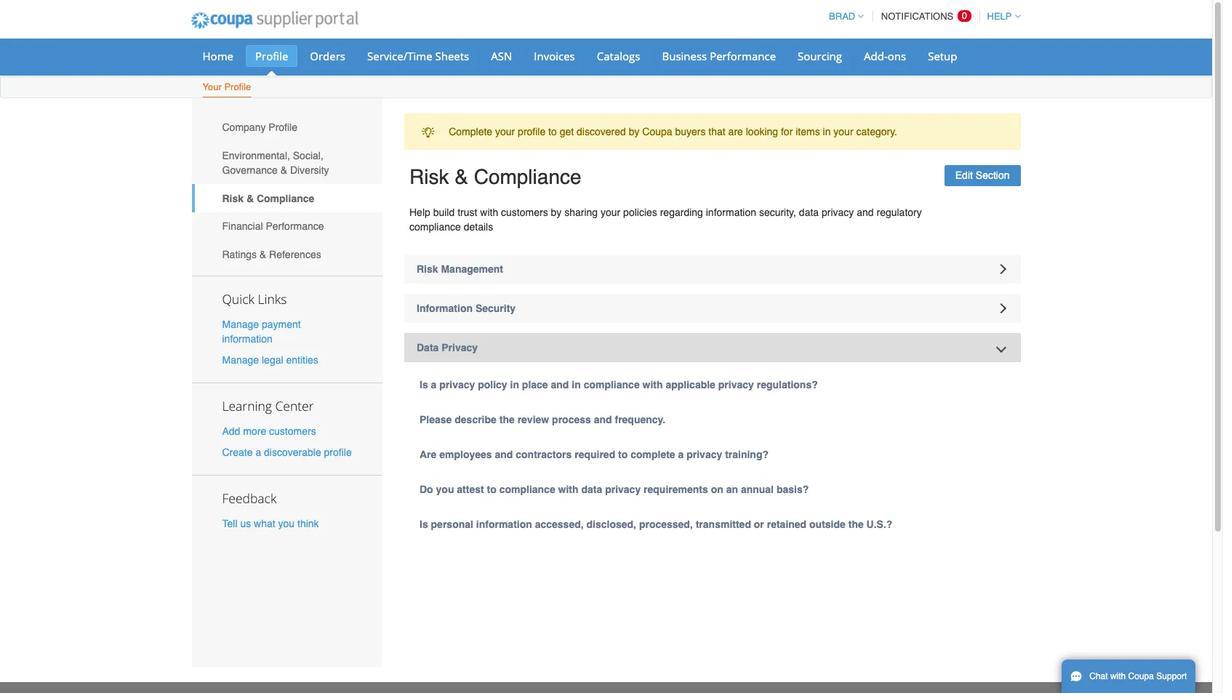 Task type: vqa. For each thing, say whether or not it's contained in the screenshot.
fw image
no



Task type: locate. For each thing, give the bounding box(es) containing it.
a for is
[[431, 379, 437, 391]]

privacy
[[822, 207, 854, 218], [440, 379, 475, 391], [719, 379, 754, 391], [687, 449, 723, 461], [605, 484, 641, 496]]

are employees and contractors required to complete a privacy training?
[[420, 449, 769, 461]]

profile right 'your'
[[224, 81, 251, 92]]

coupa inside 'alert'
[[643, 126, 673, 138]]

to for with
[[487, 484, 497, 496]]

2 manage from the top
[[222, 354, 259, 366]]

in left "place"
[[510, 379, 519, 391]]

0 horizontal spatial you
[[278, 518, 295, 530]]

2 is from the top
[[420, 519, 428, 530]]

security,
[[760, 207, 797, 218]]

0 vertical spatial profile
[[518, 126, 546, 138]]

your inside 'help build trust with customers by sharing your policies regarding information security, data privacy and regulatory compliance details'
[[601, 207, 621, 218]]

1 horizontal spatial help
[[988, 11, 1012, 22]]

profile for company profile
[[269, 122, 298, 133]]

0 horizontal spatial the
[[500, 414, 515, 426]]

coupa inside button
[[1129, 672, 1155, 682]]

service/time
[[367, 49, 433, 63]]

0 vertical spatial performance
[[710, 49, 776, 63]]

1 horizontal spatial risk & compliance
[[410, 165, 582, 189]]

coupa left support
[[1129, 672, 1155, 682]]

0 horizontal spatial performance
[[266, 221, 324, 232]]

information up manage legal entities
[[222, 333, 273, 345]]

sheets
[[435, 49, 469, 63]]

details
[[464, 221, 493, 233]]

help inside 'help build trust with customers by sharing your policies regarding information security, data privacy and regulatory compliance details'
[[410, 207, 431, 218]]

privacy inside 'help build trust with customers by sharing your policies regarding information security, data privacy and regulatory compliance details'
[[822, 207, 854, 218]]

help left build at the top of page
[[410, 207, 431, 218]]

2 vertical spatial to
[[487, 484, 497, 496]]

legal
[[262, 354, 283, 366]]

0 horizontal spatial compliance
[[257, 193, 315, 204]]

0 vertical spatial compliance
[[410, 221, 461, 233]]

invoices link
[[525, 45, 585, 67]]

diversity
[[290, 164, 329, 176]]

management
[[441, 263, 504, 275]]

to right required
[[619, 449, 628, 461]]

0 vertical spatial help
[[988, 11, 1012, 22]]

1 vertical spatial risk & compliance
[[222, 193, 315, 204]]

environmental,
[[222, 150, 290, 162]]

performance up references
[[266, 221, 324, 232]]

manage left legal
[[222, 354, 259, 366]]

& inside ratings & references "link"
[[260, 249, 266, 260]]

your right sharing
[[601, 207, 621, 218]]

0 vertical spatial risk & compliance
[[410, 165, 582, 189]]

notifications 0
[[882, 10, 968, 22]]

1 vertical spatial performance
[[266, 221, 324, 232]]

help for help
[[988, 11, 1012, 22]]

and left regulatory
[[857, 207, 874, 218]]

risk
[[410, 165, 449, 189], [222, 193, 244, 204], [417, 263, 438, 275]]

1 vertical spatial information
[[222, 333, 273, 345]]

orders
[[310, 49, 346, 63]]

2 horizontal spatial in
[[823, 126, 831, 138]]

references
[[269, 249, 321, 260]]

social,
[[293, 150, 324, 162]]

tell
[[222, 518, 238, 530]]

your left category.
[[834, 126, 854, 138]]

in up process on the bottom left of the page
[[572, 379, 581, 391]]

1 vertical spatial is
[[420, 519, 428, 530]]

performance for business performance
[[710, 49, 776, 63]]

0 vertical spatial manage
[[222, 318, 259, 330]]

applicable
[[666, 379, 716, 391]]

in inside 'alert'
[[823, 126, 831, 138]]

performance inside financial performance link
[[266, 221, 324, 232]]

a up please
[[431, 379, 437, 391]]

by
[[629, 126, 640, 138], [551, 207, 562, 218]]

data
[[417, 342, 439, 354]]

profile left get
[[518, 126, 546, 138]]

customers up "discoverable"
[[269, 426, 316, 437]]

information for is personal information accessed, disclosed, processed, transmitted or retained outside the u.s.?
[[476, 519, 532, 530]]

information inside the manage payment information
[[222, 333, 273, 345]]

privacy down data privacy heading
[[719, 379, 754, 391]]

0 horizontal spatial to
[[487, 484, 497, 496]]

0 vertical spatial the
[[500, 414, 515, 426]]

for
[[781, 126, 793, 138]]

performance right the business
[[710, 49, 776, 63]]

help inside navigation
[[988, 11, 1012, 22]]

1 horizontal spatial compliance
[[500, 484, 556, 496]]

entities
[[286, 354, 319, 366]]

data down are employees and contractors required to complete a privacy training?
[[582, 484, 603, 496]]

place
[[522, 379, 548, 391]]

1 vertical spatial by
[[551, 207, 562, 218]]

1 vertical spatial profile
[[324, 447, 352, 459]]

risk & compliance up trust
[[410, 165, 582, 189]]

0 horizontal spatial by
[[551, 207, 562, 218]]

create a discoverable profile link
[[222, 447, 352, 459]]

0 horizontal spatial information
[[222, 333, 273, 345]]

you right do
[[436, 484, 454, 496]]

2 horizontal spatial information
[[706, 207, 757, 218]]

quick
[[222, 290, 255, 307]]

is
[[420, 379, 428, 391], [420, 519, 428, 530]]

performance inside 'business performance' "link"
[[710, 49, 776, 63]]

to left get
[[549, 126, 557, 138]]

information left "security,"
[[706, 207, 757, 218]]

a right create
[[256, 447, 261, 459]]

2 horizontal spatial compliance
[[584, 379, 640, 391]]

1 horizontal spatial your
[[601, 207, 621, 218]]

data privacy
[[417, 342, 478, 354]]

risk management
[[417, 263, 504, 275]]

manage for manage payment information
[[222, 318, 259, 330]]

by left sharing
[[551, 207, 562, 218]]

risk management button
[[405, 255, 1021, 284]]

privacy up disclosed,
[[605, 484, 641, 496]]

0 vertical spatial information
[[706, 207, 757, 218]]

1 vertical spatial to
[[619, 449, 628, 461]]

1 horizontal spatial by
[[629, 126, 640, 138]]

0 horizontal spatial coupa
[[643, 126, 673, 138]]

help build trust with customers by sharing your policies regarding information security, data privacy and regulatory compliance details
[[410, 207, 922, 233]]

profile
[[518, 126, 546, 138], [324, 447, 352, 459]]

the
[[500, 414, 515, 426], [849, 519, 864, 530]]

with up details
[[480, 207, 499, 218]]

1 is from the top
[[420, 379, 428, 391]]

compliance down build at the top of page
[[410, 221, 461, 233]]

help right 0
[[988, 11, 1012, 22]]

1 horizontal spatial information
[[476, 519, 532, 530]]

& up trust
[[455, 165, 469, 189]]

1 vertical spatial compliance
[[584, 379, 640, 391]]

your right complete
[[495, 126, 515, 138]]

compliance down contractors
[[500, 484, 556, 496]]

environmental, social, governance & diversity
[[222, 150, 329, 176]]

coupa
[[643, 126, 673, 138], [1129, 672, 1155, 682]]

by right discovered
[[629, 126, 640, 138]]

manage payment information link
[[222, 318, 301, 345]]

the left the u.s.?
[[849, 519, 864, 530]]

0 vertical spatial compliance
[[474, 165, 582, 189]]

your
[[203, 81, 222, 92]]

0 vertical spatial by
[[629, 126, 640, 138]]

1 horizontal spatial performance
[[710, 49, 776, 63]]

discovered
[[577, 126, 626, 138]]

compliance inside 'help build trust with customers by sharing your policies regarding information security, data privacy and regulatory compliance details'
[[410, 221, 461, 233]]

the left review
[[500, 414, 515, 426]]

a right the complete
[[679, 449, 684, 461]]

risk & compliance link
[[192, 184, 383, 212]]

1 vertical spatial profile
[[224, 81, 251, 92]]

a
[[431, 379, 437, 391], [256, 447, 261, 459], [679, 449, 684, 461]]

coupa left buyers
[[643, 126, 673, 138]]

add
[[222, 426, 240, 437]]

2 horizontal spatial to
[[619, 449, 628, 461]]

2 vertical spatial profile
[[269, 122, 298, 133]]

with right chat on the bottom right of the page
[[1111, 672, 1127, 682]]

are
[[420, 449, 437, 461]]

1 vertical spatial you
[[278, 518, 295, 530]]

compliance
[[410, 221, 461, 233], [584, 379, 640, 391], [500, 484, 556, 496]]

data right "security,"
[[800, 207, 819, 218]]

0 horizontal spatial help
[[410, 207, 431, 218]]

regulations?
[[757, 379, 818, 391]]

chat with coupa support
[[1090, 672, 1188, 682]]

information down attest
[[476, 519, 532, 530]]

contractors
[[516, 449, 572, 461]]

2 horizontal spatial your
[[834, 126, 854, 138]]

in right items
[[823, 126, 831, 138]]

attest
[[457, 484, 484, 496]]

catalogs
[[597, 49, 641, 63]]

is up please
[[420, 379, 428, 391]]

risk management heading
[[405, 255, 1021, 284]]

sourcing
[[798, 49, 843, 63]]

setup
[[929, 49, 958, 63]]

compliance up frequency.
[[584, 379, 640, 391]]

you right what
[[278, 518, 295, 530]]

to right attest
[[487, 484, 497, 496]]

1 vertical spatial coupa
[[1129, 672, 1155, 682]]

your
[[495, 126, 515, 138], [834, 126, 854, 138], [601, 207, 621, 218]]

and inside 'help build trust with customers by sharing your policies regarding information security, data privacy and regulatory compliance details'
[[857, 207, 874, 218]]

1 horizontal spatial to
[[549, 126, 557, 138]]

profile up the environmental, social, governance & diversity link at the top of the page
[[269, 122, 298, 133]]

ratings & references link
[[192, 241, 383, 269]]

profile down "coupa supplier portal" image
[[255, 49, 288, 63]]

please describe the review process and frequency.
[[420, 414, 666, 426]]

are
[[729, 126, 744, 138]]

compliance down get
[[474, 165, 582, 189]]

business
[[662, 49, 707, 63]]

1 horizontal spatial profile
[[518, 126, 546, 138]]

0 vertical spatial you
[[436, 484, 454, 496]]

1 vertical spatial the
[[849, 519, 864, 530]]

2 vertical spatial risk
[[417, 263, 438, 275]]

home link
[[193, 45, 243, 67]]

edit section
[[956, 170, 1010, 181]]

is left personal
[[420, 519, 428, 530]]

0 horizontal spatial customers
[[269, 426, 316, 437]]

learning
[[222, 397, 272, 415]]

feedback
[[222, 490, 277, 507]]

1 vertical spatial manage
[[222, 354, 259, 366]]

on
[[711, 484, 724, 496]]

edit
[[956, 170, 973, 181]]

discoverable
[[264, 447, 321, 459]]

1 vertical spatial customers
[[269, 426, 316, 437]]

risk up build at the top of page
[[410, 165, 449, 189]]

customers left sharing
[[501, 207, 548, 218]]

1 manage from the top
[[222, 318, 259, 330]]

1 horizontal spatial compliance
[[474, 165, 582, 189]]

& right 'ratings'
[[260, 249, 266, 260]]

help link
[[981, 11, 1021, 22]]

add-ons
[[864, 49, 907, 63]]

is a privacy policy in place and in compliance with applicable privacy regulations?
[[420, 379, 818, 391]]

1 vertical spatial data
[[582, 484, 603, 496]]

information inside 'help build trust with customers by sharing your policies regarding information security, data privacy and regulatory compliance details'
[[706, 207, 757, 218]]

manage inside the manage payment information
[[222, 318, 259, 330]]

information security
[[417, 303, 516, 314]]

2 vertical spatial information
[[476, 519, 532, 530]]

create
[[222, 447, 253, 459]]

0 horizontal spatial a
[[256, 447, 261, 459]]

navigation
[[823, 2, 1021, 31]]

0 vertical spatial customers
[[501, 207, 548, 218]]

ratings & references
[[222, 249, 321, 260]]

0 vertical spatial is
[[420, 379, 428, 391]]

risk inside dropdown button
[[417, 263, 438, 275]]

you inside button
[[278, 518, 295, 530]]

1 horizontal spatial a
[[431, 379, 437, 391]]

0 vertical spatial data
[[800, 207, 819, 218]]

service/time sheets
[[367, 49, 469, 63]]

0 horizontal spatial in
[[510, 379, 519, 391]]

data
[[800, 207, 819, 218], [582, 484, 603, 496]]

& down governance
[[247, 193, 254, 204]]

to
[[549, 126, 557, 138], [619, 449, 628, 461], [487, 484, 497, 496]]

risk & compliance
[[410, 165, 582, 189], [222, 193, 315, 204]]

add-
[[864, 49, 888, 63]]

0 vertical spatial to
[[549, 126, 557, 138]]

manage down the quick
[[222, 318, 259, 330]]

profile right "discoverable"
[[324, 447, 352, 459]]

process
[[552, 414, 591, 426]]

data privacy heading
[[405, 333, 1021, 362]]

1 horizontal spatial customers
[[501, 207, 548, 218]]

setup link
[[919, 45, 967, 67]]

1 horizontal spatial data
[[800, 207, 819, 218]]

0 vertical spatial coupa
[[643, 126, 673, 138]]

to inside 'alert'
[[549, 126, 557, 138]]

by inside 'alert'
[[629, 126, 640, 138]]

with
[[480, 207, 499, 218], [643, 379, 663, 391], [559, 484, 579, 496], [1111, 672, 1127, 682]]

privacy right "security,"
[[822, 207, 854, 218]]

data privacy button
[[405, 333, 1021, 362]]

0 horizontal spatial compliance
[[410, 221, 461, 233]]

& left diversity
[[281, 164, 287, 176]]

transmitted
[[696, 519, 752, 530]]

1 horizontal spatial coupa
[[1129, 672, 1155, 682]]

add more customers link
[[222, 426, 316, 437]]

risk & compliance up financial performance
[[222, 193, 315, 204]]

2 vertical spatial compliance
[[500, 484, 556, 496]]

0 horizontal spatial data
[[582, 484, 603, 496]]

with inside 'help build trust with customers by sharing your policies regarding information security, data privacy and regulatory compliance details'
[[480, 207, 499, 218]]

1 vertical spatial help
[[410, 207, 431, 218]]

security
[[476, 303, 516, 314]]

risk up the information
[[417, 263, 438, 275]]

risk up financial in the left top of the page
[[222, 193, 244, 204]]

compliance up financial performance link
[[257, 193, 315, 204]]



Task type: describe. For each thing, give the bounding box(es) containing it.
0 vertical spatial risk
[[410, 165, 449, 189]]

please
[[420, 414, 452, 426]]

financial
[[222, 221, 263, 232]]

chat
[[1090, 672, 1109, 682]]

an
[[727, 484, 739, 496]]

information security button
[[405, 294, 1021, 323]]

complete your profile to get discovered by coupa buyers that are looking for items in your category.
[[449, 126, 898, 138]]

2 horizontal spatial a
[[679, 449, 684, 461]]

privacy
[[442, 342, 478, 354]]

basis?
[[777, 484, 809, 496]]

brad link
[[823, 11, 865, 22]]

a for create
[[256, 447, 261, 459]]

manage legal entities link
[[222, 354, 319, 366]]

profile link
[[246, 45, 298, 67]]

asn link
[[482, 45, 522, 67]]

coupa supplier portal image
[[181, 2, 368, 39]]

brad
[[830, 11, 856, 22]]

required
[[575, 449, 616, 461]]

is for is personal information accessed, disclosed, processed, transmitted or retained outside the u.s.?
[[420, 519, 428, 530]]

edit section link
[[945, 165, 1021, 186]]

policies
[[624, 207, 658, 218]]

1 horizontal spatial you
[[436, 484, 454, 496]]

describe
[[455, 414, 497, 426]]

sourcing link
[[789, 45, 852, 67]]

u.s.?
[[867, 519, 893, 530]]

1 vertical spatial risk
[[222, 193, 244, 204]]

training?
[[726, 449, 769, 461]]

disclosed,
[[587, 519, 637, 530]]

navigation containing notifications 0
[[823, 2, 1021, 31]]

your profile
[[203, 81, 251, 92]]

0 horizontal spatial risk & compliance
[[222, 193, 315, 204]]

financial performance link
[[192, 212, 383, 241]]

0
[[962, 10, 968, 21]]

manage legal entities
[[222, 354, 319, 366]]

0 horizontal spatial your
[[495, 126, 515, 138]]

asn
[[491, 49, 512, 63]]

quick links
[[222, 290, 287, 307]]

complete
[[631, 449, 676, 461]]

help for help build trust with customers by sharing your policies regarding information security, data privacy and regulatory compliance details
[[410, 207, 431, 218]]

complete
[[449, 126, 493, 138]]

outside
[[810, 519, 846, 530]]

employees
[[440, 449, 492, 461]]

0 horizontal spatial profile
[[324, 447, 352, 459]]

profile inside 'alert'
[[518, 126, 546, 138]]

manage for manage legal entities
[[222, 354, 259, 366]]

& inside the risk & compliance link
[[247, 193, 254, 204]]

business performance link
[[653, 45, 786, 67]]

items
[[796, 126, 821, 138]]

information
[[417, 303, 473, 314]]

tell us what you think button
[[222, 517, 319, 531]]

invoices
[[534, 49, 575, 63]]

us
[[240, 518, 251, 530]]

buyers
[[676, 126, 706, 138]]

customers inside 'help build trust with customers by sharing your policies regarding information security, data privacy and regulatory compliance details'
[[501, 207, 548, 218]]

your profile link
[[202, 79, 252, 98]]

tell us what you think
[[222, 518, 319, 530]]

links
[[258, 290, 287, 307]]

add-ons link
[[855, 45, 916, 67]]

with inside button
[[1111, 672, 1127, 682]]

manage payment information
[[222, 318, 301, 345]]

ons
[[888, 49, 907, 63]]

requirements
[[644, 484, 709, 496]]

retained
[[767, 519, 807, 530]]

orders link
[[301, 45, 355, 67]]

information for manage payment information
[[222, 333, 273, 345]]

what
[[254, 518, 276, 530]]

build
[[433, 207, 455, 218]]

1 horizontal spatial in
[[572, 379, 581, 391]]

governance
[[222, 164, 278, 176]]

1 vertical spatial compliance
[[257, 193, 315, 204]]

or
[[754, 519, 765, 530]]

catalogs link
[[588, 45, 650, 67]]

data inside 'help build trust with customers by sharing your policies regarding information security, data privacy and regulatory compliance details'
[[800, 207, 819, 218]]

privacy left policy
[[440, 379, 475, 391]]

is for is a privacy policy in place and in compliance with applicable privacy regulations?
[[420, 379, 428, 391]]

performance for financial performance
[[266, 221, 324, 232]]

to for discovered
[[549, 126, 557, 138]]

with up accessed,
[[559, 484, 579, 496]]

information security heading
[[405, 294, 1021, 323]]

and right process on the bottom left of the page
[[594, 414, 612, 426]]

complete your profile to get discovered by coupa buyers that are looking for items in your category. alert
[[405, 114, 1021, 150]]

with up frequency.
[[643, 379, 663, 391]]

support
[[1157, 672, 1188, 682]]

sharing
[[565, 207, 598, 218]]

policy
[[478, 379, 508, 391]]

regulatory
[[877, 207, 922, 218]]

1 horizontal spatial the
[[849, 519, 864, 530]]

frequency.
[[615, 414, 666, 426]]

review
[[518, 414, 550, 426]]

business performance
[[662, 49, 776, 63]]

looking
[[746, 126, 779, 138]]

get
[[560, 126, 574, 138]]

privacy up on
[[687, 449, 723, 461]]

ratings
[[222, 249, 257, 260]]

think
[[298, 518, 319, 530]]

chat with coupa support button
[[1062, 660, 1196, 693]]

is personal information accessed, disclosed, processed, transmitted or retained outside the u.s.?
[[420, 519, 893, 530]]

by inside 'help build trust with customers by sharing your policies regarding information security, data privacy and regulatory compliance details'
[[551, 207, 562, 218]]

0 vertical spatial profile
[[255, 49, 288, 63]]

learning center
[[222, 397, 314, 415]]

and right employees
[[495, 449, 513, 461]]

& inside "environmental, social, governance & diversity"
[[281, 164, 287, 176]]

and right "place"
[[551, 379, 569, 391]]

processed,
[[639, 519, 693, 530]]

center
[[275, 397, 314, 415]]

regarding
[[660, 207, 704, 218]]

create a discoverable profile
[[222, 447, 352, 459]]

financial performance
[[222, 221, 324, 232]]

profile for your profile
[[224, 81, 251, 92]]



